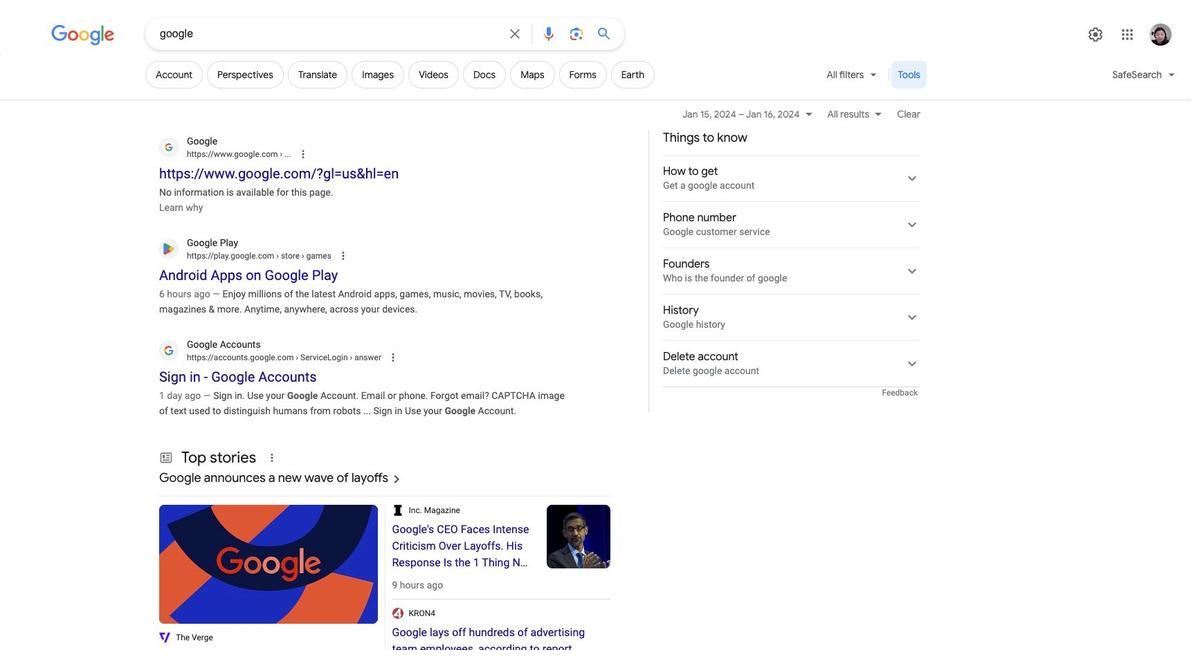 Task type: locate. For each thing, give the bounding box(es) containing it.
None text field
[[187, 250, 331, 262], [187, 351, 381, 364], [187, 250, 331, 262], [187, 351, 381, 364]]

heading
[[392, 522, 533, 571], [392, 625, 610, 651], [159, 649, 378, 651]]

None text field
[[187, 148, 291, 161], [278, 150, 291, 159], [274, 251, 331, 261], [294, 353, 381, 362], [187, 148, 291, 161], [278, 150, 291, 159], [274, 251, 331, 261], [294, 353, 381, 362]]

None search field
[[0, 17, 624, 50]]



Task type: describe. For each thing, give the bounding box(es) containing it.
search by image image
[[568, 26, 585, 42]]

search by voice image
[[541, 26, 557, 42]]

Search search field
[[160, 26, 498, 44]]

google image
[[51, 25, 115, 46]]



Task type: vqa. For each thing, say whether or not it's contained in the screenshot.
heading
yes



